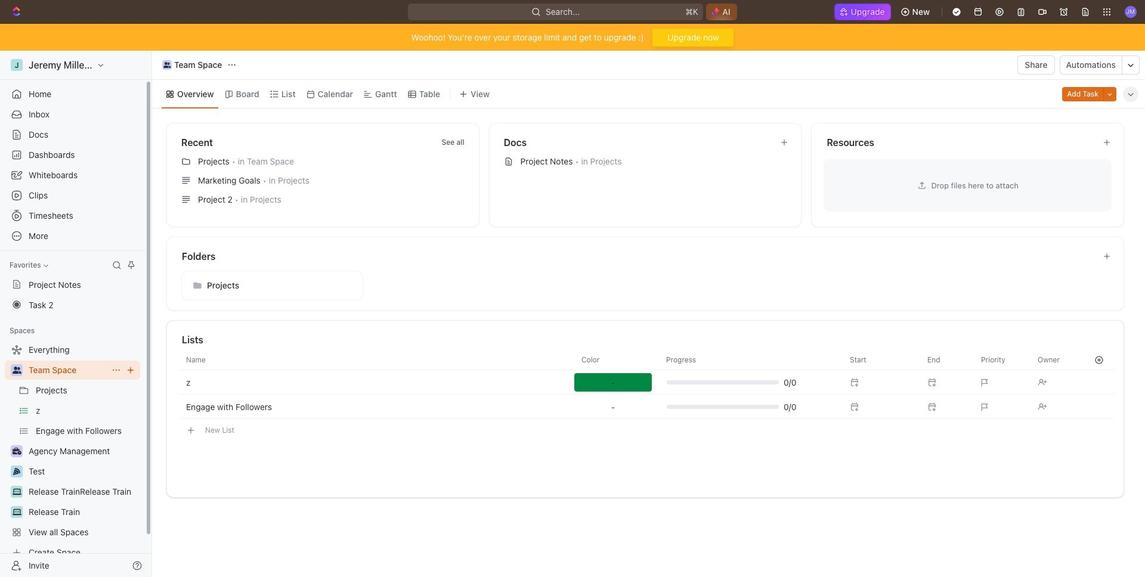 Task type: vqa. For each thing, say whether or not it's contained in the screenshot.
Set priority image associated with Dropdown menu image
yes



Task type: describe. For each thing, give the bounding box(es) containing it.
sidebar navigation
[[0, 51, 154, 577]]

jeremy miller's workspace, , element
[[11, 59, 23, 71]]

user group image
[[12, 367, 21, 374]]

0 vertical spatial dropdown menu image
[[574, 373, 652, 392]]

laptop code image
[[12, 488, 21, 496]]

pizza slice image
[[13, 468, 20, 475]]



Task type: locate. For each thing, give the bounding box(es) containing it.
2 set priority image from the top
[[974, 395, 1031, 419]]

business time image
[[12, 448, 21, 455]]

set priority image
[[974, 371, 1031, 394], [974, 395, 1031, 419]]

user group image
[[163, 62, 171, 68]]

set priority image for the top dropdown menu image
[[974, 371, 1031, 394]]

tree
[[5, 341, 140, 562]]

laptop code image
[[12, 509, 21, 516]]

set priority image for dropdown menu image to the bottom
[[974, 395, 1031, 419]]

1 set priority image from the top
[[974, 371, 1031, 394]]

dropdown menu image
[[574, 373, 652, 392], [611, 402, 615, 412]]

1 vertical spatial dropdown menu image
[[611, 402, 615, 412]]

1 vertical spatial set priority image
[[974, 395, 1031, 419]]

tree inside sidebar navigation
[[5, 341, 140, 562]]

0 vertical spatial set priority image
[[974, 371, 1031, 394]]



